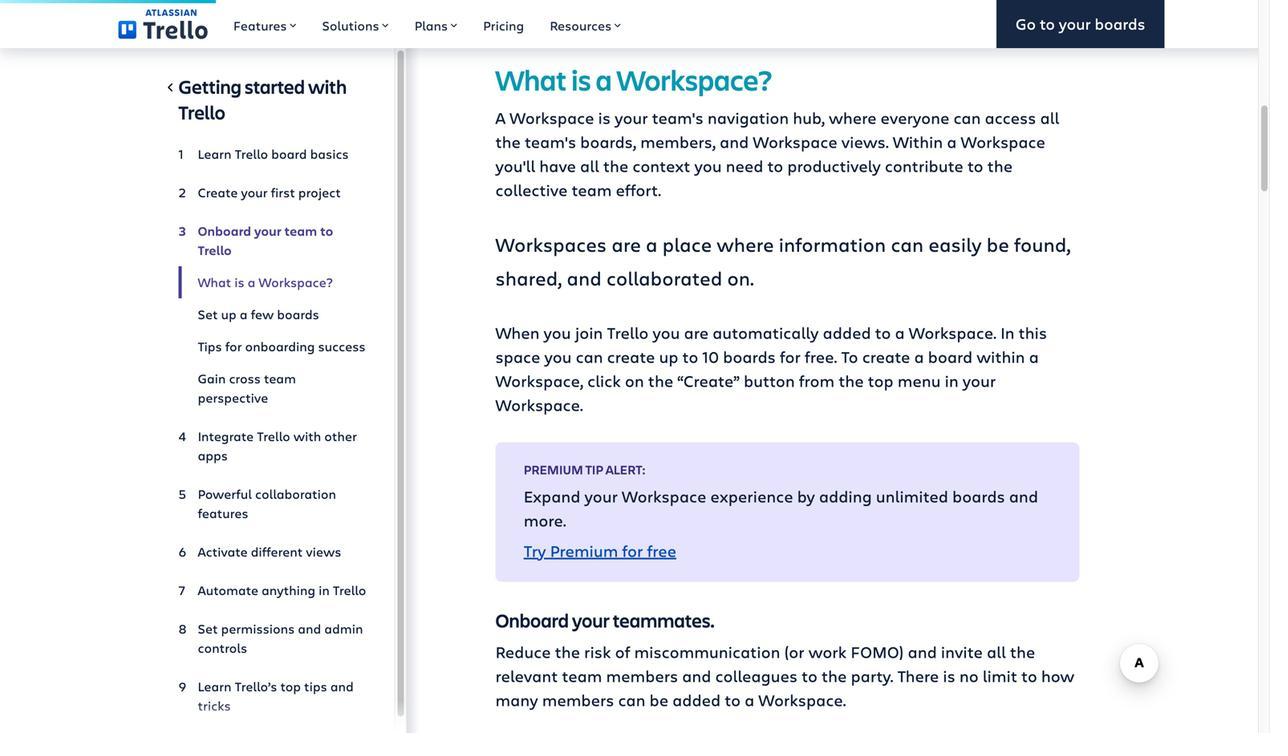 Task type: describe. For each thing, give the bounding box(es) containing it.
the down to
[[839, 370, 864, 392]]

automate
[[198, 582, 258, 599]]

adding
[[819, 486, 872, 507]]

1 horizontal spatial for
[[622, 540, 643, 562]]

the left risk
[[555, 641, 580, 663]]

expand
[[524, 486, 581, 507]]

0 vertical spatial members
[[606, 665, 678, 687]]

access
[[985, 107, 1037, 128]]

integrate trello with other apps
[[198, 428, 357, 464]]

is up boards,
[[598, 107, 611, 128]]

tips for onboarding success
[[198, 338, 366, 355]]

how
[[1042, 665, 1075, 687]]

tips
[[304, 678, 327, 696]]

all inside onboard your teammates. reduce the risk of miscommunication (or work fomo) and invite all the relevant team members and colleagues to the party. there is no limit to how many members can be added to a workspace.
[[987, 641, 1006, 663]]

shared,
[[496, 265, 562, 291]]

you left join
[[544, 322, 571, 344]]

within
[[893, 131, 943, 153]]

your right go
[[1059, 13, 1091, 34]]

go to your boards link
[[997, 0, 1165, 48]]

can inside what is a workspace? a workspace is your team's navigation hub, where everyone can access all the team's boards, members, and workspace views. within a workspace you'll have all the context you need to productively contribute to the collective team effort.
[[954, 107, 981, 128]]

gain cross team perspective link
[[179, 363, 369, 414]]

more.
[[524, 510, 566, 531]]

and inside premium tip alert: expand your workspace experience by adding unlimited boards and more.
[[1010, 486, 1039, 507]]

productively
[[788, 155, 881, 177]]

trello inside when you join trello you are automatically added to a workspace. in this space you can create up to 10 boards for free. to create a board within a workspace, click on the "create" button from the top menu in your workspace.
[[607, 322, 649, 344]]

automatically
[[713, 322, 819, 344]]

where inside what is a workspace? a workspace is your team's navigation hub, where everyone can access all the team's boards, members, and workspace views. within a workspace you'll have all the context you need to productively contribute to the collective team effort.
[[829, 107, 877, 128]]

can inside workspaces are a place where information can easily be found, shared, and collaborated on.
[[891, 232, 924, 257]]

the right on
[[648, 370, 674, 392]]

onboard your teammates. reduce the risk of miscommunication (or work fomo) and invite all the relevant team members and colleagues to the party. there is no limit to how many members can be added to a workspace.
[[496, 608, 1075, 711]]

space
[[496, 346, 541, 368]]

a inside workspaces are a place where information can easily be found, shared, and collaborated on.
[[646, 232, 658, 257]]

onboard your team to trello link
[[179, 215, 369, 266]]

with for started
[[308, 74, 347, 99]]

automate anything in trello link
[[179, 575, 369, 607]]

click
[[588, 370, 621, 392]]

success
[[318, 338, 366, 355]]

0 vertical spatial team's
[[652, 107, 704, 128]]

your inside premium tip alert: expand your workspace experience by adding unlimited boards and more.
[[585, 486, 618, 507]]

up inside 'link'
[[221, 306, 237, 323]]

1 vertical spatial premium
[[550, 540, 618, 562]]

join
[[575, 322, 603, 344]]

gain cross team perspective
[[198, 370, 296, 407]]

apps
[[198, 447, 228, 464]]

menu
[[898, 370, 941, 392]]

views.
[[842, 131, 889, 153]]

workspace? for what is a workspace?
[[259, 274, 333, 291]]

everyone
[[881, 107, 950, 128]]

workspace down access
[[961, 131, 1046, 153]]

boards,
[[580, 131, 637, 153]]

can inside when you join trello you are automatically added to a workspace. in this space you can create up to 10 boards for free. to create a board within a workspace, click on the "create" button from the top menu in your workspace.
[[576, 346, 603, 368]]

what for what is a workspace?
[[198, 274, 231, 291]]

create
[[198, 184, 238, 201]]

is inside onboard your teammates. reduce the risk of miscommunication (or work fomo) and invite all the relevant team members and colleagues to the party. there is no limit to how many members can be added to a workspace.
[[943, 665, 956, 687]]

1 vertical spatial all
[[580, 155, 599, 177]]

try premium for free
[[524, 540, 677, 562]]

is up set up a few boards
[[235, 274, 245, 291]]

trello inside integrate trello with other apps
[[257, 428, 290, 445]]

top inside when you join trello you are automatically added to a workspace. in this space you can create up to 10 boards for free. to create a board within a workspace, click on the "create" button from the top menu in your workspace.
[[868, 370, 894, 392]]

0 vertical spatial board
[[271, 145, 307, 163]]

and inside set permissions and admin controls
[[298, 620, 321, 638]]

added inside onboard your teammates. reduce the risk of miscommunication (or work fomo) and invite all the relevant team members and colleagues to the party. there is no limit to how many members can be added to a workspace.
[[673, 690, 721, 711]]

easily
[[929, 232, 982, 257]]

when
[[496, 322, 540, 344]]

set up a few boards
[[198, 306, 319, 323]]

(or
[[785, 641, 805, 663]]

onboarding
[[245, 338, 315, 355]]

invite
[[941, 641, 983, 663]]

the up limit
[[1010, 641, 1036, 663]]

boards inside premium tip alert: expand your workspace experience by adding unlimited boards and more.
[[953, 486, 1006, 507]]

free.
[[805, 346, 838, 368]]

work
[[809, 641, 847, 663]]

to inside "go to your boards" link
[[1040, 13, 1055, 34]]

your inside onboard your teammates. reduce the risk of miscommunication (or work fomo) and invite all the relevant team members and colleagues to the party. there is no limit to how many members can be added to a workspace.
[[572, 608, 610, 633]]

what is a workspace? link
[[179, 266, 369, 299]]

powerful collaboration features
[[198, 486, 336, 522]]

hub,
[[793, 107, 825, 128]]

be inside onboard your teammates. reduce the risk of miscommunication (or work fomo) and invite all the relevant team members and colleagues to the party. there is no limit to how many members can be added to a workspace.
[[650, 690, 669, 711]]

create your first project
[[198, 184, 341, 201]]

on
[[625, 370, 644, 392]]

top inside learn trello's top tips and tricks
[[280, 678, 301, 696]]

to
[[842, 346, 859, 368]]

integrate
[[198, 428, 254, 445]]

you inside what is a workspace? a workspace is your team's navigation hub, where everyone can access all the team's boards, members, and workspace views. within a workspace you'll have all the context you need to productively contribute to the collective team effort.
[[695, 155, 722, 177]]

where inside workspaces are a place where information can easily be found, shared, and collaborated on.
[[717, 232, 774, 257]]

experience
[[711, 486, 794, 507]]

on.
[[728, 265, 754, 291]]

1 create from the left
[[607, 346, 655, 368]]

workspace inside premium tip alert: expand your workspace experience by adding unlimited boards and more.
[[622, 486, 707, 507]]

a inside 'link'
[[240, 306, 248, 323]]

cross
[[229, 370, 261, 387]]

reduce
[[496, 641, 551, 663]]

members,
[[641, 131, 716, 153]]

other
[[325, 428, 357, 445]]

automate anything in trello
[[198, 582, 366, 599]]

trello up create your first project
[[235, 145, 268, 163]]

and inside workspaces are a place where information can easily be found, shared, and collaborated on.
[[567, 265, 602, 291]]

first
[[271, 184, 295, 201]]

team inside onboard your team to trello
[[285, 222, 317, 240]]

getting
[[179, 74, 242, 99]]

team inside onboard your teammates. reduce the risk of miscommunication (or work fomo) and invite all the relevant team members and colleagues to the party. there is no limit to how many members can be added to a workspace.
[[562, 665, 602, 687]]

tip
[[586, 462, 604, 478]]

plans
[[415, 17, 448, 34]]

alert:
[[606, 462, 646, 478]]

views
[[306, 543, 341, 561]]

what for what is a workspace? a workspace is your team's navigation hub, where everyone can access all the team's boards, members, and workspace views. within a workspace you'll have all the context you need to productively contribute to the collective team effort.
[[496, 61, 567, 99]]

learn trello's top tips and tricks
[[198, 678, 354, 715]]

unlimited
[[876, 486, 949, 507]]

many
[[496, 690, 538, 711]]

set permissions and admin controls link
[[179, 613, 369, 665]]

limit
[[983, 665, 1018, 687]]

create your first project link
[[179, 177, 369, 209]]

free
[[647, 540, 677, 562]]

to inside onboard your team to trello
[[320, 222, 333, 240]]

2 create from the left
[[863, 346, 911, 368]]

navigation
[[708, 107, 789, 128]]

the down boards,
[[604, 155, 629, 177]]



Task type: vqa. For each thing, say whether or not it's contained in the screenshot.
the left the into
no



Task type: locate. For each thing, give the bounding box(es) containing it.
1 vertical spatial added
[[673, 690, 721, 711]]

the down the work
[[822, 665, 847, 687]]

1 vertical spatial in
[[319, 582, 330, 599]]

1 horizontal spatial workspace.
[[759, 690, 847, 711]]

onboard for teammates.
[[496, 608, 569, 633]]

board up menu on the bottom right
[[928, 346, 973, 368]]

workspace down alert:
[[622, 486, 707, 507]]

onboard inside onboard your team to trello
[[198, 222, 251, 240]]

workspace? up set up a few boards 'link'
[[259, 274, 333, 291]]

up left "10"
[[659, 346, 679, 368]]

1 set from the top
[[198, 306, 218, 323]]

1 horizontal spatial up
[[659, 346, 679, 368]]

and inside learn trello's top tips and tricks
[[331, 678, 354, 696]]

be down the miscommunication
[[650, 690, 669, 711]]

workspace,
[[496, 370, 584, 392]]

added down the miscommunication
[[673, 690, 721, 711]]

team's up members,
[[652, 107, 704, 128]]

for right tips
[[225, 338, 242, 355]]

set up tips
[[198, 306, 218, 323]]

team inside gain cross team perspective
[[264, 370, 296, 387]]

0 vertical spatial be
[[987, 232, 1010, 257]]

all
[[1041, 107, 1060, 128], [580, 155, 599, 177], [987, 641, 1006, 663]]

with inside integrate trello with other apps
[[294, 428, 321, 445]]

top left menu on the bottom right
[[868, 370, 894, 392]]

workspace up have
[[510, 107, 594, 128]]

trello right 'integrate'
[[257, 428, 290, 445]]

solutions button
[[309, 0, 402, 48]]

trello up admin
[[333, 582, 366, 599]]

1 horizontal spatial top
[[868, 370, 894, 392]]

miscommunication
[[634, 641, 781, 663]]

1 horizontal spatial added
[[823, 322, 871, 344]]

trello right join
[[607, 322, 649, 344]]

members down of
[[606, 665, 678, 687]]

a inside onboard your teammates. reduce the risk of miscommunication (or work fomo) and invite all the relevant team members and colleagues to the party. there is no limit to how many members can be added to a workspace.
[[745, 690, 755, 711]]

you
[[695, 155, 722, 177], [544, 322, 571, 344], [653, 322, 680, 344], [545, 346, 572, 368]]

in right menu on the bottom right
[[945, 370, 959, 392]]

1 vertical spatial with
[[294, 428, 321, 445]]

are inside when you join trello you are automatically added to a workspace. in this space you can create up to 10 boards for free. to create a board within a workspace, click on the "create" button from the top menu in your workspace.
[[684, 322, 709, 344]]

can down join
[[576, 346, 603, 368]]

0 vertical spatial top
[[868, 370, 894, 392]]

is left no
[[943, 665, 956, 687]]

set up "controls"
[[198, 620, 218, 638]]

can left easily
[[891, 232, 924, 257]]

where up views.
[[829, 107, 877, 128]]

trello inside onboard your team to trello
[[198, 242, 232, 259]]

context
[[633, 155, 691, 177]]

your down create your first project
[[254, 222, 281, 240]]

have
[[540, 155, 576, 177]]

learn for learn trello's top tips and tricks
[[198, 678, 232, 696]]

tips
[[198, 338, 222, 355]]

powerful
[[198, 486, 252, 503]]

1 horizontal spatial team's
[[652, 107, 704, 128]]

tricks
[[198, 698, 231, 715]]

premium up "expand"
[[524, 462, 584, 478]]

1 vertical spatial members
[[542, 690, 614, 711]]

all up limit
[[987, 641, 1006, 663]]

workspace? inside what is a workspace? a workspace is your team's navigation hub, where everyone can access all the team's boards, members, and workspace views. within a workspace you'll have all the context you need to productively contribute to the collective team effort.
[[617, 61, 772, 99]]

be
[[987, 232, 1010, 257], [650, 690, 669, 711]]

be right easily
[[987, 232, 1010, 257]]

in right "anything"
[[319, 582, 330, 599]]

team's
[[652, 107, 704, 128], [525, 131, 576, 153]]

members down risk
[[542, 690, 614, 711]]

up left few
[[221, 306, 237, 323]]

onboard up reduce
[[496, 608, 569, 633]]

trello's
[[235, 678, 277, 696]]

collaboration
[[255, 486, 336, 503]]

up
[[221, 306, 237, 323], [659, 346, 679, 368]]

permissions
[[221, 620, 295, 638]]

team down "onboarding"
[[264, 370, 296, 387]]

workspace. down workspace,
[[496, 394, 583, 416]]

premium right try
[[550, 540, 618, 562]]

with inside getting started with trello
[[308, 74, 347, 99]]

colleagues
[[716, 665, 798, 687]]

0 vertical spatial added
[[823, 322, 871, 344]]

0 vertical spatial premium
[[524, 462, 584, 478]]

1 horizontal spatial create
[[863, 346, 911, 368]]

few
[[251, 306, 274, 323]]

be inside workspaces are a place where information can easily be found, shared, and collaborated on.
[[987, 232, 1010, 257]]

where
[[829, 107, 877, 128], [717, 232, 774, 257]]

with right started
[[308, 74, 347, 99]]

top left tips
[[280, 678, 301, 696]]

learn trello board basics link
[[179, 138, 369, 170]]

learn up 'create'
[[198, 145, 232, 163]]

2 set from the top
[[198, 620, 218, 638]]

of
[[615, 641, 630, 663]]

0 horizontal spatial board
[[271, 145, 307, 163]]

0 horizontal spatial up
[[221, 306, 237, 323]]

plans button
[[402, 0, 470, 48]]

1 vertical spatial workspace.
[[496, 394, 583, 416]]

with
[[308, 74, 347, 99], [294, 428, 321, 445]]

by
[[798, 486, 815, 507]]

0 horizontal spatial workspace?
[[259, 274, 333, 291]]

1 horizontal spatial what
[[496, 61, 567, 99]]

the down access
[[988, 155, 1013, 177]]

1 vertical spatial up
[[659, 346, 679, 368]]

are up collaborated
[[612, 232, 641, 257]]

1 vertical spatial are
[[684, 322, 709, 344]]

set inside set permissions and admin controls
[[198, 620, 218, 638]]

in
[[945, 370, 959, 392], [319, 582, 330, 599]]

added up to
[[823, 322, 871, 344]]

with for trello
[[294, 428, 321, 445]]

0 vertical spatial learn
[[198, 145, 232, 163]]

trello inside getting started with trello
[[179, 100, 225, 125]]

workspace?
[[617, 61, 772, 99], [259, 274, 333, 291]]

resources
[[550, 17, 612, 34]]

0 vertical spatial set
[[198, 306, 218, 323]]

collective
[[496, 179, 568, 201]]

activate different views
[[198, 543, 341, 561]]

set for set up a few boards
[[198, 306, 218, 323]]

0 horizontal spatial create
[[607, 346, 655, 368]]

integrate trello with other apps link
[[179, 421, 369, 472]]

learn
[[198, 145, 232, 163], [198, 678, 232, 696]]

your up risk
[[572, 608, 610, 633]]

1 horizontal spatial board
[[928, 346, 973, 368]]

from
[[799, 370, 835, 392]]

risk
[[584, 641, 611, 663]]

2 learn from the top
[[198, 678, 232, 696]]

go to your boards
[[1016, 13, 1146, 34]]

your inside when you join trello you are automatically added to a workspace. in this space you can create up to 10 boards for free. to create a board within a workspace, click on the "create" button from the top menu in your workspace.
[[963, 370, 996, 392]]

up inside when you join trello you are automatically added to a workspace. in this space you can create up to 10 boards for free. to create a board within a workspace, click on the "create" button from the top menu in your workspace.
[[659, 346, 679, 368]]

team
[[572, 179, 612, 201], [285, 222, 317, 240], [264, 370, 296, 387], [562, 665, 602, 687]]

0 horizontal spatial be
[[650, 690, 669, 711]]

what is a workspace?
[[198, 274, 333, 291]]

create right to
[[863, 346, 911, 368]]

for left free.
[[780, 346, 801, 368]]

1 vertical spatial board
[[928, 346, 973, 368]]

1 horizontal spatial be
[[987, 232, 1010, 257]]

board inside when you join trello you are automatically added to a workspace. in this space you can create up to 10 boards for free. to create a board within a workspace, click on the "create" button from the top menu in your workspace.
[[928, 346, 973, 368]]

0 vertical spatial up
[[221, 306, 237, 323]]

learn inside learn trello's top tips and tricks
[[198, 678, 232, 696]]

for left free
[[622, 540, 643, 562]]

2 vertical spatial workspace.
[[759, 690, 847, 711]]

0 horizontal spatial all
[[580, 155, 599, 177]]

0 horizontal spatial what
[[198, 274, 231, 291]]

1 horizontal spatial all
[[987, 641, 1006, 663]]

2 horizontal spatial for
[[780, 346, 801, 368]]

fomo)
[[851, 641, 904, 663]]

teammates.
[[613, 608, 715, 633]]

are
[[612, 232, 641, 257], [684, 322, 709, 344]]

create up on
[[607, 346, 655, 368]]

2 horizontal spatial workspace.
[[909, 322, 997, 344]]

features
[[234, 17, 287, 34]]

workspace. up within
[[909, 322, 997, 344]]

1 vertical spatial top
[[280, 678, 301, 696]]

0 horizontal spatial team's
[[525, 131, 576, 153]]

1 vertical spatial workspace?
[[259, 274, 333, 291]]

your inside onboard your team to trello
[[254, 222, 281, 240]]

your left 'first'
[[241, 184, 268, 201]]

basics
[[310, 145, 349, 163]]

set for set permissions and admin controls
[[198, 620, 218, 638]]

1 vertical spatial where
[[717, 232, 774, 257]]

can inside onboard your teammates. reduce the risk of miscommunication (or work fomo) and invite all the relevant team members and colleagues to the party. there is no limit to how many members can be added to a workspace.
[[618, 690, 646, 711]]

what
[[496, 61, 567, 99], [198, 274, 231, 291]]

0 vertical spatial workspace?
[[617, 61, 772, 99]]

workspace.
[[909, 322, 997, 344], [496, 394, 583, 416], [759, 690, 847, 711]]

your up boards,
[[615, 107, 648, 128]]

team's up have
[[525, 131, 576, 153]]

1 vertical spatial what
[[198, 274, 231, 291]]

a
[[596, 61, 612, 99], [947, 131, 957, 153], [646, 232, 658, 257], [248, 274, 256, 291], [240, 306, 248, 323], [895, 322, 905, 344], [915, 346, 924, 368], [1030, 346, 1039, 368], [745, 690, 755, 711]]

atlassian trello image
[[118, 9, 208, 39]]

learn trello's top tips and tricks link
[[179, 671, 369, 722]]

workspace. down the (or
[[759, 690, 847, 711]]

getting started with trello link
[[179, 74, 369, 132]]

workspaces are a place where information can easily be found, shared, and collaborated on.
[[496, 232, 1071, 291]]

what up set up a few boards
[[198, 274, 231, 291]]

0 vertical spatial where
[[829, 107, 877, 128]]

boards inside 'link'
[[277, 306, 319, 323]]

for inside when you join trello you are automatically added to a workspace. in this space you can create up to 10 boards for free. to create a board within a workspace, click on the "create" button from the top menu in your workspace.
[[780, 346, 801, 368]]

there
[[898, 665, 939, 687]]

where up the on.
[[717, 232, 774, 257]]

1 horizontal spatial in
[[945, 370, 959, 392]]

"create"
[[678, 370, 740, 392]]

0 vertical spatial onboard
[[198, 222, 251, 240]]

need
[[726, 155, 764, 177]]

resources button
[[537, 0, 634, 48]]

workspace. inside onboard your teammates. reduce the risk of miscommunication (or work fomo) and invite all the relevant team members and colleagues to the party. there is no limit to how many members can be added to a workspace.
[[759, 690, 847, 711]]

workspace? for what is a workspace? a workspace is your team's navigation hub, where everyone can access all the team's boards, members, and workspace views. within a workspace you'll have all the context you need to productively contribute to the collective team effort.
[[617, 61, 772, 99]]

0 horizontal spatial where
[[717, 232, 774, 257]]

0 vertical spatial all
[[1041, 107, 1060, 128]]

your down within
[[963, 370, 996, 392]]

you left need
[[695, 155, 722, 177]]

1 vertical spatial set
[[198, 620, 218, 638]]

1 horizontal spatial onboard
[[496, 608, 569, 633]]

you up workspace,
[[545, 346, 572, 368]]

workspace? up members,
[[617, 61, 772, 99]]

premium tip alert: expand your workspace experience by adding unlimited boards and more.
[[524, 462, 1039, 531]]

1 vertical spatial be
[[650, 690, 669, 711]]

trello down getting at left
[[179, 100, 225, 125]]

and inside what is a workspace? a workspace is your team's navigation hub, where everyone can access all the team's boards, members, and workspace views. within a workspace you'll have all the context you need to productively contribute to the collective team effort.
[[720, 131, 749, 153]]

learn for learn trello board basics
[[198, 145, 232, 163]]

a
[[496, 107, 506, 128]]

members
[[606, 665, 678, 687], [542, 690, 614, 711]]

0 horizontal spatial added
[[673, 690, 721, 711]]

try premium for free link
[[524, 540, 677, 562]]

onboard for team
[[198, 222, 251, 240]]

can left access
[[954, 107, 981, 128]]

onboard inside onboard your teammates. reduce the risk of miscommunication (or work fomo) and invite all the relevant team members and colleagues to the party. there is no limit to how many members can be added to a workspace.
[[496, 608, 569, 633]]

1 horizontal spatial where
[[829, 107, 877, 128]]

go
[[1016, 13, 1036, 34]]

pricing
[[483, 17, 524, 34]]

0 vertical spatial with
[[308, 74, 347, 99]]

activate
[[198, 543, 248, 561]]

with left other
[[294, 428, 321, 445]]

found,
[[1015, 232, 1071, 257]]

set
[[198, 306, 218, 323], [198, 620, 218, 638]]

effort.
[[616, 179, 661, 201]]

board up 'first'
[[271, 145, 307, 163]]

boards inside when you join trello you are automatically added to a workspace. in this space you can create up to 10 boards for free. to create a board within a workspace, click on the "create" button from the top menu in your workspace.
[[723, 346, 776, 368]]

what inside what is a workspace? a workspace is your team's navigation hub, where everyone can access all the team's boards, members, and workspace views. within a workspace you'll have all the context you need to productively contribute to the collective team effort.
[[496, 61, 567, 99]]

learn trello board basics
[[198, 145, 349, 163]]

learn up tricks
[[198, 678, 232, 696]]

different
[[251, 543, 303, 561]]

0 vertical spatial in
[[945, 370, 959, 392]]

0 horizontal spatial in
[[319, 582, 330, 599]]

trello down 'create'
[[198, 242, 232, 259]]

your inside what is a workspace? a workspace is your team's navigation hub, where everyone can access all the team's boards, members, and workspace views. within a workspace you'll have all the context you need to productively contribute to the collective team effort.
[[615, 107, 648, 128]]

trello
[[179, 100, 225, 125], [235, 145, 268, 163], [198, 242, 232, 259], [607, 322, 649, 344], [257, 428, 290, 445], [333, 582, 366, 599]]

2 horizontal spatial all
[[1041, 107, 1060, 128]]

team inside what is a workspace? a workspace is your team's navigation hub, where everyone can access all the team's boards, members, and workspace views. within a workspace you'll have all the context you need to productively contribute to the collective team effort.
[[572, 179, 612, 201]]

0 vertical spatial what
[[496, 61, 567, 99]]

boards
[[1095, 13, 1146, 34], [277, 306, 319, 323], [723, 346, 776, 368], [953, 486, 1006, 507]]

0 vertical spatial workspace.
[[909, 322, 997, 344]]

no
[[960, 665, 979, 687]]

0 horizontal spatial top
[[280, 678, 301, 696]]

in
[[1001, 322, 1015, 344]]

can down of
[[618, 690, 646, 711]]

0 horizontal spatial onboard
[[198, 222, 251, 240]]

2 vertical spatial all
[[987, 641, 1006, 663]]

team down have
[[572, 179, 612, 201]]

button
[[744, 370, 795, 392]]

premium inside premium tip alert: expand your workspace experience by adding unlimited boards and more.
[[524, 462, 584, 478]]

is down resources
[[572, 61, 591, 99]]

all right access
[[1041, 107, 1060, 128]]

all down boards,
[[580, 155, 599, 177]]

are up "10"
[[684, 322, 709, 344]]

added
[[823, 322, 871, 344], [673, 690, 721, 711]]

added inside when you join trello you are automatically added to a workspace. in this space you can create up to 10 boards for free. to create a board within a workspace, click on the "create" button from the top menu in your workspace.
[[823, 322, 871, 344]]

1 vertical spatial onboard
[[496, 608, 569, 633]]

onboard
[[198, 222, 251, 240], [496, 608, 569, 633]]

0 horizontal spatial are
[[612, 232, 641, 257]]

1 horizontal spatial are
[[684, 322, 709, 344]]

0 horizontal spatial workspace.
[[496, 394, 583, 416]]

0 horizontal spatial for
[[225, 338, 242, 355]]

your down tip
[[585, 486, 618, 507]]

for
[[225, 338, 242, 355], [780, 346, 801, 368], [622, 540, 643, 562]]

1 vertical spatial learn
[[198, 678, 232, 696]]

what is a workspace? a workspace is your team's navigation hub, where everyone can access all the team's boards, members, and workspace views. within a workspace you'll have all the context you need to productively contribute to the collective team effort.
[[496, 61, 1060, 201]]

team down risk
[[562, 665, 602, 687]]

workspace
[[510, 107, 594, 128], [753, 131, 838, 153], [961, 131, 1046, 153], [622, 486, 707, 507]]

collaborated
[[607, 265, 723, 291]]

within
[[977, 346, 1025, 368]]

0 vertical spatial are
[[612, 232, 641, 257]]

what up a
[[496, 61, 567, 99]]

information
[[779, 232, 886, 257]]

team down 'first'
[[285, 222, 317, 240]]

onboard down 'create'
[[198, 222, 251, 240]]

in inside the automate anything in trello link
[[319, 582, 330, 599]]

page progress progress bar
[[0, 0, 216, 3]]

are inside workspaces are a place where information can easily be found, shared, and collaborated on.
[[612, 232, 641, 257]]

in inside when you join trello you are automatically added to a workspace. in this space you can create up to 10 boards for free. to create a board within a workspace, click on the "create" button from the top menu in your workspace.
[[945, 370, 959, 392]]

1 vertical spatial team's
[[525, 131, 576, 153]]

contribute
[[885, 155, 964, 177]]

1 learn from the top
[[198, 145, 232, 163]]

workspace down hub,
[[753, 131, 838, 153]]

the up you'll
[[496, 131, 521, 153]]

1 horizontal spatial workspace?
[[617, 61, 772, 99]]

you down collaborated
[[653, 322, 680, 344]]



